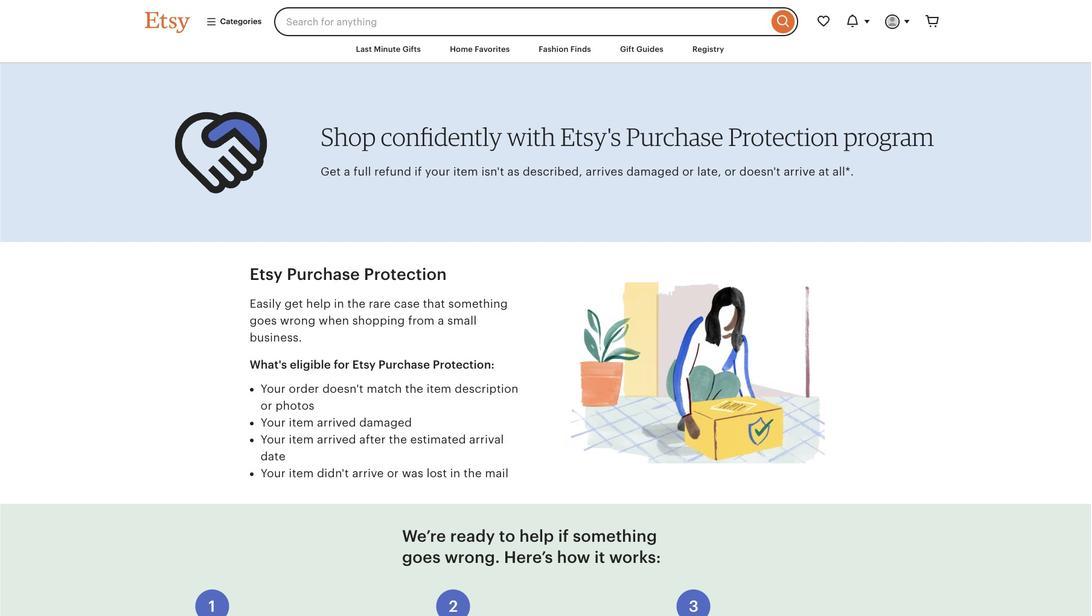 Task type: describe. For each thing, give the bounding box(es) containing it.
goes inside easily get help in the rare case that something goes wrong when shopping from a small business.
[[250, 315, 277, 328]]

isn't
[[482, 166, 504, 178]]

get a full refund if your item isn't as described, arrives damaged or late, or doesn't arrive at all*.
[[321, 166, 854, 178]]

etsy purchase protection
[[250, 265, 447, 284]]

the right the match
[[405, 383, 424, 396]]

minute
[[374, 45, 401, 54]]

easily get help in the rare case that something goes wrong when shopping from a small business.
[[250, 298, 508, 344]]

categories
[[220, 17, 262, 26]]

with
[[507, 122, 556, 152]]

wrong.
[[445, 548, 500, 567]]

4 your from the top
[[261, 467, 286, 480]]

home favorites
[[450, 45, 510, 54]]

what's
[[250, 359, 287, 372]]

get
[[285, 298, 303, 311]]

or left photos
[[261, 400, 272, 412]]

described,
[[523, 166, 583, 178]]

categories banner
[[123, 0, 969, 36]]

wrong
[[280, 315, 316, 328]]

date
[[261, 451, 286, 463]]

gift guides
[[620, 45, 664, 54]]

1 horizontal spatial damaged
[[627, 166, 679, 178]]

home
[[450, 45, 473, 54]]

eligible
[[290, 359, 331, 372]]

shop
[[321, 122, 376, 152]]

3 your from the top
[[261, 434, 286, 446]]

your
[[425, 166, 450, 178]]

what's eligible for etsy purchase protection:
[[250, 359, 495, 372]]

2 arrived from the top
[[317, 434, 356, 446]]

gifts
[[403, 45, 421, 54]]

that
[[423, 298, 445, 311]]

the inside easily get help in the rare case that something goes wrong when shopping from a small business.
[[347, 298, 366, 311]]

shopping
[[352, 315, 405, 328]]

3
[[689, 598, 699, 616]]

goes inside we're ready to help if something goes wrong. here's how it works:
[[402, 548, 441, 567]]

none search field inside "categories" banner
[[274, 7, 798, 36]]

doesn't inside your order doesn't match the item description or photos your item arrived damaged your item arrived after the estimated arrival date your item didn't arrive or was lost in the mail
[[322, 383, 364, 396]]

favorites
[[475, 45, 510, 54]]

was
[[402, 467, 424, 480]]

all*.
[[833, 166, 854, 178]]

as
[[508, 166, 520, 178]]

match
[[367, 383, 402, 396]]

purchase for etsy
[[379, 359, 430, 372]]

after
[[359, 434, 386, 446]]

ready
[[450, 527, 495, 546]]

easily
[[250, 298, 281, 311]]

1 vertical spatial purchase
[[287, 265, 360, 284]]

1
[[209, 598, 215, 616]]

0 vertical spatial a
[[344, 166, 351, 178]]

if for refund
[[415, 166, 422, 178]]

refund
[[374, 166, 412, 178]]

here's
[[504, 548, 553, 567]]

0 vertical spatial protection
[[729, 122, 839, 152]]

fashion finds link
[[530, 39, 600, 61]]

for
[[334, 359, 350, 372]]

we're ready to help if something goes wrong. here's how it works:
[[402, 527, 661, 567]]

rare
[[369, 298, 391, 311]]

1 horizontal spatial doesn't
[[740, 166, 781, 178]]

fashion
[[539, 45, 569, 54]]

from
[[408, 315, 435, 328]]

to
[[499, 527, 516, 546]]

gift guides link
[[611, 39, 673, 61]]

arrive inside your order doesn't match the item description or photos your item arrived damaged your item arrived after the estimated arrival date your item didn't arrive or was lost in the mail
[[352, 467, 384, 480]]



Task type: vqa. For each thing, say whether or not it's contained in the screenshot.
the leftmost Socks
no



Task type: locate. For each thing, give the bounding box(es) containing it.
1 arrived from the top
[[317, 417, 356, 429]]

in inside easily get help in the rare case that something goes wrong when shopping from a small business.
[[334, 298, 344, 311]]

help
[[306, 298, 331, 311], [520, 527, 554, 546]]

1 vertical spatial etsy
[[352, 359, 376, 372]]

help inside easily get help in the rare case that something goes wrong when shopping from a small business.
[[306, 298, 331, 311]]

get
[[321, 166, 341, 178]]

1 vertical spatial doesn't
[[322, 383, 364, 396]]

something inside we're ready to help if something goes wrong. here's how it works:
[[573, 527, 657, 546]]

0 horizontal spatial goes
[[250, 315, 277, 328]]

full
[[354, 166, 371, 178]]

in
[[334, 298, 344, 311], [450, 467, 461, 480]]

your down photos
[[261, 417, 286, 429]]

1 vertical spatial in
[[450, 467, 461, 480]]

purchase
[[626, 122, 724, 152], [287, 265, 360, 284], [379, 359, 430, 372]]

something up it
[[573, 527, 657, 546]]

1 horizontal spatial purchase
[[379, 359, 430, 372]]

1 horizontal spatial goes
[[402, 548, 441, 567]]

or left late,
[[682, 166, 694, 178]]

2 your from the top
[[261, 417, 286, 429]]

how
[[557, 548, 591, 567]]

the left rare
[[347, 298, 366, 311]]

doesn't right late,
[[740, 166, 781, 178]]

if left your
[[415, 166, 422, 178]]

0 horizontal spatial arrive
[[352, 467, 384, 480]]

case
[[394, 298, 420, 311]]

last
[[356, 45, 372, 54]]

0 vertical spatial if
[[415, 166, 422, 178]]

arrival
[[469, 434, 504, 446]]

your order doesn't match the item description or photos your item arrived damaged your item arrived after the estimated arrival date your item didn't arrive or was lost in the mail
[[261, 383, 519, 480]]

home favorites link
[[441, 39, 519, 61]]

small
[[448, 315, 477, 328]]

order
[[289, 383, 319, 396]]

1 horizontal spatial in
[[450, 467, 461, 480]]

we're
[[402, 527, 446, 546]]

damaged
[[627, 166, 679, 178], [359, 417, 412, 429]]

lost
[[427, 467, 447, 480]]

help up the when
[[306, 298, 331, 311]]

0 horizontal spatial doesn't
[[322, 383, 364, 396]]

last minute gifts link
[[347, 39, 430, 61]]

purchase up the 'get'
[[287, 265, 360, 284]]

business.
[[250, 332, 302, 344]]

None search field
[[274, 7, 798, 36]]

your down date
[[261, 467, 286, 480]]

registry link
[[684, 39, 734, 61]]

arrived up didn't
[[317, 434, 356, 446]]

something inside easily get help in the rare case that something goes wrong when shopping from a small business.
[[448, 298, 508, 311]]

arrive
[[784, 166, 816, 178], [352, 467, 384, 480]]

menu bar containing last minute gifts
[[123, 36, 969, 64]]

1 vertical spatial protection
[[364, 265, 447, 284]]

the
[[347, 298, 366, 311], [405, 383, 424, 396], [389, 434, 407, 446], [464, 467, 482, 480]]

0 horizontal spatial something
[[448, 298, 508, 311]]

1 vertical spatial if
[[558, 527, 569, 546]]

etsy up easily
[[250, 265, 283, 284]]

0 vertical spatial something
[[448, 298, 508, 311]]

fashion finds
[[539, 45, 591, 54]]

if for help
[[558, 527, 569, 546]]

a left full
[[344, 166, 351, 178]]

finds
[[571, 45, 591, 54]]

0 vertical spatial help
[[306, 298, 331, 311]]

or
[[682, 166, 694, 178], [725, 166, 737, 178], [261, 400, 272, 412], [387, 467, 399, 480]]

1 vertical spatial a
[[438, 315, 444, 328]]

damaged down shop confidently with etsy's purchase protection program
[[627, 166, 679, 178]]

0 horizontal spatial help
[[306, 298, 331, 311]]

0 vertical spatial arrived
[[317, 417, 356, 429]]

0 vertical spatial in
[[334, 298, 344, 311]]

last minute gifts
[[356, 45, 421, 54]]

in inside your order doesn't match the item description or photos your item arrived damaged your item arrived after the estimated arrival date your item didn't arrive or was lost in the mail
[[450, 467, 461, 480]]

1 horizontal spatial etsy
[[352, 359, 376, 372]]

photos
[[276, 400, 315, 412]]

1 your from the top
[[261, 383, 286, 396]]

program
[[844, 122, 934, 152]]

goes down we're
[[402, 548, 441, 567]]

if up how
[[558, 527, 569, 546]]

1 horizontal spatial arrive
[[784, 166, 816, 178]]

didn't
[[317, 467, 349, 480]]

works:
[[609, 548, 661, 567]]

protection
[[729, 122, 839, 152], [364, 265, 447, 284]]

arrives
[[586, 166, 623, 178]]

or right late,
[[725, 166, 737, 178]]

2
[[449, 598, 458, 616]]

purchase up late,
[[626, 122, 724, 152]]

1 vertical spatial help
[[520, 527, 554, 546]]

confidently
[[381, 122, 502, 152]]

0 horizontal spatial damaged
[[359, 417, 412, 429]]

protection up the at
[[729, 122, 839, 152]]

protection up the case
[[364, 265, 447, 284]]

1 horizontal spatial protection
[[729, 122, 839, 152]]

the left mail
[[464, 467, 482, 480]]

purchase for etsy's
[[626, 122, 724, 152]]

0 vertical spatial goes
[[250, 315, 277, 328]]

1 vertical spatial damaged
[[359, 417, 412, 429]]

menu bar
[[123, 36, 969, 64]]

0 horizontal spatial protection
[[364, 265, 447, 284]]

1 vertical spatial goes
[[402, 548, 441, 567]]

goes
[[250, 315, 277, 328], [402, 548, 441, 567]]

arrive down after
[[352, 467, 384, 480]]

etsy's
[[561, 122, 621, 152]]

goes down easily
[[250, 315, 277, 328]]

0 vertical spatial purchase
[[626, 122, 724, 152]]

a down that
[[438, 315, 444, 328]]

a inside easily get help in the rare case that something goes wrong when shopping from a small business.
[[438, 315, 444, 328]]

doesn't down for
[[322, 383, 364, 396]]

something
[[448, 298, 508, 311], [573, 527, 657, 546]]

0 horizontal spatial purchase
[[287, 265, 360, 284]]

1 horizontal spatial if
[[558, 527, 569, 546]]

description
[[455, 383, 519, 396]]

1 horizontal spatial help
[[520, 527, 554, 546]]

doesn't
[[740, 166, 781, 178], [322, 383, 364, 396]]

2 horizontal spatial purchase
[[626, 122, 724, 152]]

1 vertical spatial arrive
[[352, 467, 384, 480]]

a
[[344, 166, 351, 178], [438, 315, 444, 328]]

0 vertical spatial doesn't
[[740, 166, 781, 178]]

when
[[319, 315, 349, 328]]

0 horizontal spatial if
[[415, 166, 422, 178]]

0 horizontal spatial etsy
[[250, 265, 283, 284]]

mail
[[485, 467, 509, 480]]

your up date
[[261, 434, 286, 446]]

in up the when
[[334, 298, 344, 311]]

help inside we're ready to help if something goes wrong. here's how it works:
[[520, 527, 554, 546]]

registry
[[693, 45, 724, 54]]

purchase up the match
[[379, 359, 430, 372]]

item
[[453, 166, 478, 178], [427, 383, 452, 396], [289, 417, 314, 429], [289, 434, 314, 446], [289, 467, 314, 480]]

if inside we're ready to help if something goes wrong. here's how it works:
[[558, 527, 569, 546]]

arrive left the at
[[784, 166, 816, 178]]

late,
[[697, 166, 722, 178]]

in right lost
[[450, 467, 461, 480]]

1 horizontal spatial a
[[438, 315, 444, 328]]

0 horizontal spatial a
[[344, 166, 351, 178]]

at
[[819, 166, 830, 178]]

help up here's
[[520, 527, 554, 546]]

etsy right for
[[352, 359, 376, 372]]

damaged inside your order doesn't match the item description or photos your item arrived damaged your item arrived after the estimated arrival date your item didn't arrive or was lost in the mail
[[359, 417, 412, 429]]

0 horizontal spatial in
[[334, 298, 344, 311]]

0 vertical spatial etsy
[[250, 265, 283, 284]]

categories button
[[197, 11, 271, 33]]

protection:
[[433, 359, 495, 372]]

or left 'was'
[[387, 467, 399, 480]]

gift
[[620, 45, 635, 54]]

1 horizontal spatial something
[[573, 527, 657, 546]]

it
[[595, 548, 605, 567]]

the right after
[[389, 434, 407, 446]]

estimated
[[410, 434, 466, 446]]

guides
[[637, 45, 664, 54]]

0 vertical spatial damaged
[[627, 166, 679, 178]]

etsy
[[250, 265, 283, 284], [352, 359, 376, 372]]

your down what's
[[261, 383, 286, 396]]

something up small
[[448, 298, 508, 311]]

arrived
[[317, 417, 356, 429], [317, 434, 356, 446]]

Search for anything text field
[[274, 7, 769, 36]]

1 vertical spatial something
[[573, 527, 657, 546]]

shop confidently with etsy's purchase protection program
[[321, 122, 934, 152]]

arrived down order
[[317, 417, 356, 429]]

your
[[261, 383, 286, 396], [261, 417, 286, 429], [261, 434, 286, 446], [261, 467, 286, 480]]

damaged up after
[[359, 417, 412, 429]]

1 vertical spatial arrived
[[317, 434, 356, 446]]

2 vertical spatial purchase
[[379, 359, 430, 372]]

if
[[415, 166, 422, 178], [558, 527, 569, 546]]

0 vertical spatial arrive
[[784, 166, 816, 178]]



